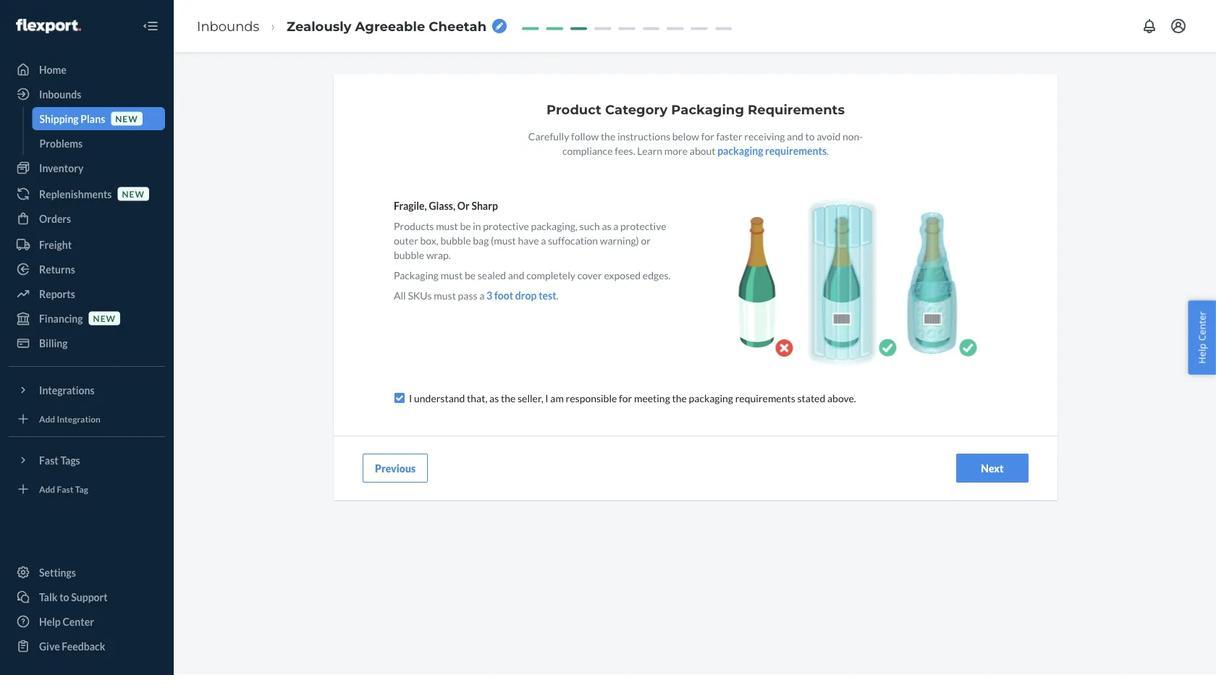 Task type: locate. For each thing, give the bounding box(es) containing it.
1 horizontal spatial and
[[787, 130, 804, 142]]

requirements
[[766, 144, 827, 157], [736, 392, 796, 404]]

1 horizontal spatial a
[[541, 234, 546, 246]]

0 horizontal spatial i
[[409, 392, 412, 404]]

bubble down outer
[[394, 249, 425, 261]]

support
[[71, 591, 108, 604]]

or right warning)
[[641, 234, 651, 246]]

must down wrap.
[[441, 269, 463, 281]]

1 horizontal spatial for
[[701, 130, 715, 142]]

new up orders link
[[122, 189, 145, 199]]

1 horizontal spatial as
[[602, 220, 612, 232]]

0 vertical spatial or
[[458, 199, 470, 212]]

the
[[601, 130, 616, 142], [501, 392, 516, 404], [672, 392, 687, 404]]

0 vertical spatial .
[[827, 144, 829, 157]]

new down the reports link
[[93, 313, 116, 324]]

1 horizontal spatial help center
[[1196, 312, 1209, 364]]

above.
[[828, 392, 857, 404]]

0 horizontal spatial help center
[[39, 616, 94, 628]]

fast left tags
[[39, 454, 58, 467]]

0 horizontal spatial packaging
[[394, 269, 439, 281]]

i
[[409, 392, 412, 404], [546, 392, 549, 404]]

0 vertical spatial center
[[1196, 312, 1209, 341]]

warning)
[[600, 234, 639, 246]]

0 vertical spatial as
[[602, 220, 612, 232]]

. down the completely
[[557, 289, 559, 301]]

to left avoid
[[806, 130, 815, 142]]

inbounds link
[[197, 18, 260, 34], [9, 83, 165, 106]]

help center button
[[1189, 301, 1217, 375]]

and down requirements
[[787, 130, 804, 142]]

the right meeting
[[672, 392, 687, 404]]

requirements left stated
[[736, 392, 796, 404]]

1 horizontal spatial help
[[1196, 344, 1209, 364]]

more
[[665, 144, 688, 157]]

for left meeting
[[619, 392, 632, 404]]

wrap.
[[426, 249, 451, 261]]

1 vertical spatial for
[[619, 392, 632, 404]]

be for in
[[460, 220, 471, 232]]

the up the fees.
[[601, 130, 616, 142]]

to
[[806, 130, 815, 142], [60, 591, 69, 604]]

fast tags
[[39, 454, 80, 467]]

faster
[[717, 130, 743, 142]]

1 vertical spatial as
[[490, 392, 499, 404]]

skus
[[408, 289, 432, 301]]

0 vertical spatial help
[[1196, 344, 1209, 364]]

fast left "tag" at left bottom
[[57, 484, 73, 495]]

help
[[1196, 344, 1209, 364], [39, 616, 61, 628]]

test
[[539, 289, 557, 301]]

open notifications image
[[1141, 17, 1159, 35]]

0 vertical spatial fast
[[39, 454, 58, 467]]

protective
[[483, 220, 529, 232], [621, 220, 667, 232]]

must left pass
[[434, 289, 456, 301]]

0 horizontal spatial and
[[508, 269, 525, 281]]

1 vertical spatial be
[[465, 269, 476, 281]]

add
[[39, 414, 55, 424], [39, 484, 55, 495]]

0 horizontal spatial to
[[60, 591, 69, 604]]

bubble up wrap.
[[441, 234, 471, 246]]

1 vertical spatial bubble
[[394, 249, 425, 261]]

as right such
[[602, 220, 612, 232]]

close navigation image
[[142, 17, 159, 35]]

suffocation
[[548, 234, 598, 246]]

1 vertical spatial requirements
[[736, 392, 796, 404]]

must for packaging
[[441, 269, 463, 281]]

help center inside button
[[1196, 312, 1209, 364]]

previous
[[375, 462, 416, 475]]

(must
[[491, 234, 516, 246]]

below
[[673, 130, 700, 142]]

next button
[[957, 454, 1029, 483]]

product category packaging requirements
[[547, 102, 845, 118]]

0 vertical spatial packaging
[[672, 102, 744, 118]]

.
[[827, 144, 829, 157], [557, 289, 559, 301]]

be for sealed
[[465, 269, 476, 281]]

packaging down faster
[[718, 144, 764, 157]]

0 horizontal spatial protective
[[483, 220, 529, 232]]

new right the plans
[[115, 113, 138, 124]]

outer
[[394, 234, 418, 246]]

0 horizontal spatial the
[[501, 392, 516, 404]]

be left in
[[460, 220, 471, 232]]

0 vertical spatial inbounds link
[[197, 18, 260, 34]]

drop
[[516, 289, 537, 301]]

packaging
[[718, 144, 764, 157], [689, 392, 734, 404]]

in
[[473, 220, 481, 232]]

requirements down receiving
[[766, 144, 827, 157]]

1 add from the top
[[39, 414, 55, 424]]

1 horizontal spatial protective
[[621, 220, 667, 232]]

1 vertical spatial help
[[39, 616, 61, 628]]

fast
[[39, 454, 58, 467], [57, 484, 73, 495]]

for up about
[[701, 130, 715, 142]]

1 horizontal spatial i
[[546, 392, 549, 404]]

talk to support button
[[9, 586, 165, 609]]

for inside carefully follow the instructions below for faster receiving and to avoid non- compliance fees. learn more about
[[701, 130, 715, 142]]

protective up warning)
[[621, 220, 667, 232]]

0 horizontal spatial center
[[63, 616, 94, 628]]

0 horizontal spatial a
[[480, 289, 485, 301]]

center
[[1196, 312, 1209, 341], [63, 616, 94, 628]]

problems
[[39, 137, 83, 150]]

protective up (must
[[483, 220, 529, 232]]

must
[[436, 220, 458, 232], [441, 269, 463, 281], [434, 289, 456, 301]]

i right check square icon
[[409, 392, 412, 404]]

as right that,
[[490, 392, 499, 404]]

1 vertical spatial and
[[508, 269, 525, 281]]

. down avoid
[[827, 144, 829, 157]]

be inside products must be in protective packaging, such as a protective outer box, bubble bag (must have a suffocation warning) or bubble wrap.
[[460, 220, 471, 232]]

new for replenishments
[[122, 189, 145, 199]]

0 vertical spatial and
[[787, 130, 804, 142]]

0 horizontal spatial help
[[39, 616, 61, 628]]

1 horizontal spatial to
[[806, 130, 815, 142]]

1 horizontal spatial the
[[601, 130, 616, 142]]

a up warning)
[[614, 220, 619, 232]]

0 horizontal spatial or
[[458, 199, 470, 212]]

non-
[[843, 130, 863, 142]]

must inside products must be in protective packaging, such as a protective outer box, bubble bag (must have a suffocation warning) or bubble wrap.
[[436, 220, 458, 232]]

0 vertical spatial inbounds
[[197, 18, 260, 34]]

help center link
[[9, 610, 165, 634]]

a
[[614, 220, 619, 232], [541, 234, 546, 246], [480, 289, 485, 301]]

responsible
[[566, 392, 617, 404]]

follow
[[571, 130, 599, 142]]

talk
[[39, 591, 58, 604]]

the inside carefully follow the instructions below for faster receiving and to avoid non- compliance fees. learn more about
[[601, 130, 616, 142]]

a left 3
[[480, 289, 485, 301]]

add integration link
[[9, 408, 165, 431]]

such
[[580, 220, 600, 232]]

a right have
[[541, 234, 546, 246]]

1 vertical spatial to
[[60, 591, 69, 604]]

or
[[458, 199, 470, 212], [641, 234, 651, 246]]

to inside button
[[60, 591, 69, 604]]

0 vertical spatial new
[[115, 113, 138, 124]]

flexport logo image
[[16, 19, 81, 33]]

0 horizontal spatial inbounds
[[39, 88, 81, 100]]

1 protective from the left
[[483, 220, 529, 232]]

to right talk
[[60, 591, 69, 604]]

add for add fast tag
[[39, 484, 55, 495]]

2 vertical spatial new
[[93, 313, 116, 324]]

0 horizontal spatial .
[[557, 289, 559, 301]]

add inside 'link'
[[39, 484, 55, 495]]

1 horizontal spatial bubble
[[441, 234, 471, 246]]

am
[[551, 392, 564, 404]]

1 vertical spatial packaging
[[394, 269, 439, 281]]

1 horizontal spatial inbounds
[[197, 18, 260, 34]]

packaging requirements .
[[718, 144, 829, 157]]

shipping plans
[[39, 113, 105, 125]]

zealously agreeable cheetah
[[287, 18, 487, 34]]

i left am
[[546, 392, 549, 404]]

understand
[[414, 392, 465, 404]]

0 vertical spatial help center
[[1196, 312, 1209, 364]]

packaging up faster
[[672, 102, 744, 118]]

be up pass
[[465, 269, 476, 281]]

new for shipping plans
[[115, 113, 138, 124]]

about
[[690, 144, 716, 157]]

packaging up skus
[[394, 269, 439, 281]]

settings link
[[9, 561, 165, 584]]

0 vertical spatial bubble
[[441, 234, 471, 246]]

fast inside 'link'
[[57, 484, 73, 495]]

requirements
[[748, 102, 845, 118]]

1 vertical spatial new
[[122, 189, 145, 199]]

1 vertical spatial packaging
[[689, 392, 734, 404]]

be
[[460, 220, 471, 232], [465, 269, 476, 281]]

1 horizontal spatial or
[[641, 234, 651, 246]]

freight link
[[9, 233, 165, 256]]

1 vertical spatial must
[[441, 269, 463, 281]]

0 vertical spatial packaging
[[718, 144, 764, 157]]

1 horizontal spatial .
[[827, 144, 829, 157]]

carefully
[[528, 130, 569, 142]]

1 vertical spatial a
[[541, 234, 546, 246]]

products must be in protective packaging, such as a protective outer box, bubble bag (must have a suffocation warning) or bubble wrap.
[[394, 220, 667, 261]]

and up the 3 foot drop test button
[[508, 269, 525, 281]]

orders
[[39, 213, 71, 225]]

center inside button
[[1196, 312, 1209, 341]]

to inside carefully follow the instructions below for faster receiving and to avoid non- compliance fees. learn more about
[[806, 130, 815, 142]]

inbounds
[[197, 18, 260, 34], [39, 88, 81, 100]]

2 protective from the left
[[621, 220, 667, 232]]

1 horizontal spatial inbounds link
[[197, 18, 260, 34]]

give feedback button
[[9, 635, 165, 658]]

0 vertical spatial for
[[701, 130, 715, 142]]

2 i from the left
[[546, 392, 549, 404]]

exposed
[[604, 269, 641, 281]]

0 vertical spatial add
[[39, 414, 55, 424]]

instructions
[[618, 130, 671, 142]]

add fast tag link
[[9, 478, 165, 501]]

next
[[981, 462, 1004, 475]]

fees.
[[615, 144, 636, 157]]

0 vertical spatial be
[[460, 220, 471, 232]]

0 vertical spatial a
[[614, 220, 619, 232]]

must down fragile, glass, or sharp
[[436, 220, 458, 232]]

integrations
[[39, 384, 95, 396]]

1 vertical spatial add
[[39, 484, 55, 495]]

1 vertical spatial fast
[[57, 484, 73, 495]]

add down fast tags on the left bottom of page
[[39, 484, 55, 495]]

0 vertical spatial to
[[806, 130, 815, 142]]

3
[[487, 289, 493, 301]]

help center
[[1196, 312, 1209, 364], [39, 616, 94, 628]]

the left the "seller,"
[[501, 392, 516, 404]]

1 vertical spatial .
[[557, 289, 559, 301]]

learn
[[638, 144, 663, 157]]

0 vertical spatial must
[[436, 220, 458, 232]]

or left sharp
[[458, 199, 470, 212]]

1 vertical spatial inbounds link
[[9, 83, 165, 106]]

2 horizontal spatial a
[[614, 220, 619, 232]]

fast inside 'dropdown button'
[[39, 454, 58, 467]]

packaging right meeting
[[689, 392, 734, 404]]

2 add from the top
[[39, 484, 55, 495]]

as inside products must be in protective packaging, such as a protective outer box, bubble bag (must have a suffocation warning) or bubble wrap.
[[602, 220, 612, 232]]

1 vertical spatial or
[[641, 234, 651, 246]]

edges.
[[643, 269, 671, 281]]

add left integration
[[39, 414, 55, 424]]

bag
[[473, 234, 489, 246]]

1 horizontal spatial center
[[1196, 312, 1209, 341]]



Task type: describe. For each thing, give the bounding box(es) containing it.
have
[[518, 234, 539, 246]]

reports
[[39, 288, 75, 300]]

must for products
[[436, 220, 458, 232]]

0 horizontal spatial as
[[490, 392, 499, 404]]

1 vertical spatial center
[[63, 616, 94, 628]]

2 vertical spatial a
[[480, 289, 485, 301]]

give feedback
[[39, 641, 105, 653]]

integrations button
[[9, 379, 165, 402]]

box,
[[420, 234, 439, 246]]

cover
[[578, 269, 602, 281]]

pass
[[458, 289, 478, 301]]

settings
[[39, 567, 76, 579]]

breadcrumbs navigation
[[185, 5, 519, 47]]

previous button
[[363, 454, 428, 483]]

returns link
[[9, 258, 165, 281]]

0 horizontal spatial bubble
[[394, 249, 425, 261]]

home
[[39, 63, 66, 76]]

2 horizontal spatial the
[[672, 392, 687, 404]]

add for add integration
[[39, 414, 55, 424]]

shipping
[[39, 113, 79, 125]]

completely
[[527, 269, 576, 281]]

packaging,
[[531, 220, 578, 232]]

give
[[39, 641, 60, 653]]

inbounds inside breadcrumbs navigation
[[197, 18, 260, 34]]

compliance
[[563, 144, 613, 157]]

open account menu image
[[1170, 17, 1188, 35]]

replenishments
[[39, 188, 112, 200]]

new for financing
[[93, 313, 116, 324]]

stated
[[798, 392, 826, 404]]

1 horizontal spatial packaging
[[672, 102, 744, 118]]

seller,
[[518, 392, 544, 404]]

foot
[[495, 289, 514, 301]]

packaging requirements button
[[718, 143, 827, 158]]

fast tags button
[[9, 449, 165, 472]]

returns
[[39, 263, 75, 276]]

sharp
[[472, 199, 498, 212]]

agreeable
[[355, 18, 425, 34]]

0 horizontal spatial inbounds link
[[9, 83, 165, 106]]

avoid
[[817, 130, 841, 142]]

product
[[547, 102, 602, 118]]

all skus must pass a 3 foot drop test .
[[394, 289, 559, 301]]

plans
[[81, 113, 105, 125]]

cheetah
[[429, 18, 487, 34]]

all
[[394, 289, 406, 301]]

inbounds link inside breadcrumbs navigation
[[197, 18, 260, 34]]

packaging must be sealed and completely cover exposed edges.
[[394, 269, 671, 281]]

financing
[[39, 312, 83, 325]]

1 vertical spatial inbounds
[[39, 88, 81, 100]]

i understand that, as the seller, i am responsible for meeting the packaging requirements stated above.
[[409, 392, 857, 404]]

inventory link
[[9, 156, 165, 180]]

inventory
[[39, 162, 84, 174]]

or inside products must be in protective packaging, such as a protective outer box, bubble bag (must have a suffocation warning) or bubble wrap.
[[641, 234, 651, 246]]

problems link
[[32, 132, 165, 155]]

3 foot drop test button
[[487, 288, 557, 303]]

home link
[[9, 58, 165, 81]]

sealed
[[478, 269, 506, 281]]

2 vertical spatial must
[[434, 289, 456, 301]]

orders link
[[9, 207, 165, 230]]

feedback
[[62, 641, 105, 653]]

products
[[394, 220, 434, 232]]

1 i from the left
[[409, 392, 412, 404]]

and inside carefully follow the instructions below for faster receiving and to avoid non- compliance fees. learn more about
[[787, 130, 804, 142]]

zealously
[[287, 18, 352, 34]]

receiving
[[745, 130, 785, 142]]

that,
[[467, 392, 488, 404]]

billing link
[[9, 332, 165, 355]]

tags
[[60, 454, 80, 467]]

meeting
[[634, 392, 670, 404]]

check square image
[[394, 392, 406, 404]]

integration
[[57, 414, 101, 424]]

help inside button
[[1196, 344, 1209, 364]]

0 vertical spatial requirements
[[766, 144, 827, 157]]

1 vertical spatial help center
[[39, 616, 94, 628]]

freight
[[39, 239, 72, 251]]

fragile,
[[394, 199, 427, 212]]

pencil alt image
[[496, 23, 503, 30]]

tag
[[75, 484, 88, 495]]

billing
[[39, 337, 68, 349]]

glass,
[[429, 199, 456, 212]]

reports link
[[9, 282, 165, 306]]

0 horizontal spatial for
[[619, 392, 632, 404]]

talk to support
[[39, 591, 108, 604]]

carefully follow the instructions below for faster receiving and to avoid non- compliance fees. learn more about
[[528, 130, 863, 157]]

category
[[605, 102, 668, 118]]



Task type: vqa. For each thing, say whether or not it's contained in the screenshot.
the Products inside Products "link"
no



